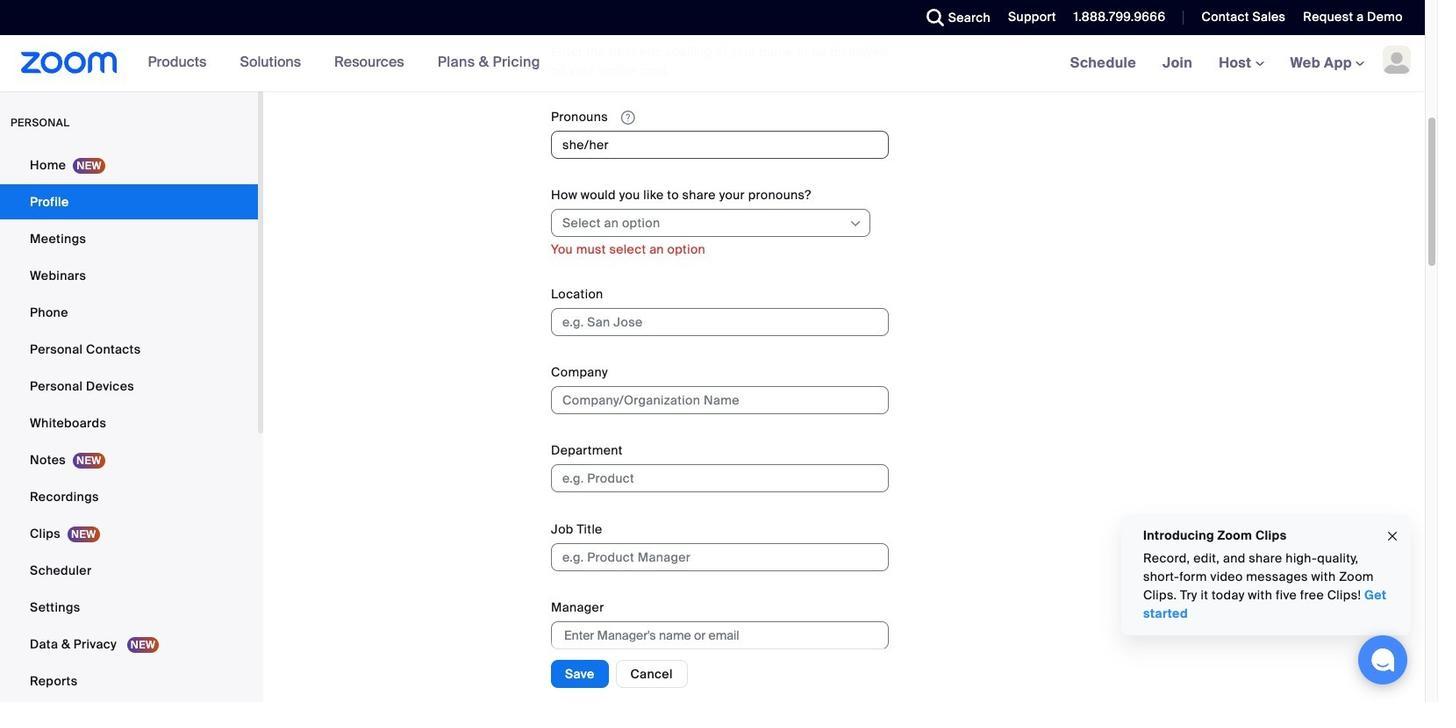 Task type: locate. For each thing, give the bounding box(es) containing it.
meetings navigation
[[1058, 35, 1426, 92]]

close image
[[1386, 526, 1400, 546]]

personal menu menu
[[0, 147, 258, 701]]

profile picture image
[[1384, 46, 1412, 74]]

banner
[[0, 35, 1426, 92]]

None text field
[[551, 12, 889, 40]]

e.g. Product Manager text field
[[551, 543, 889, 571]]

open chat image
[[1371, 648, 1396, 672]]

show options image
[[849, 217, 863, 231]]

product information navigation
[[117, 35, 554, 91]]



Task type: describe. For each thing, give the bounding box(es) containing it.
zoom logo image
[[21, 52, 117, 74]]

e.g. San Jose text field
[[551, 308, 889, 336]]

search manager text field
[[563, 622, 866, 649]]

e.g. Product text field
[[551, 465, 889, 493]]

Pronouns text field
[[551, 130, 889, 158]]

Company/Organization Name text field
[[551, 386, 889, 415]]

learn more about pronouns image
[[616, 109, 641, 125]]



Task type: vqa. For each thing, say whether or not it's contained in the screenshot.
concurrently associated with features
no



